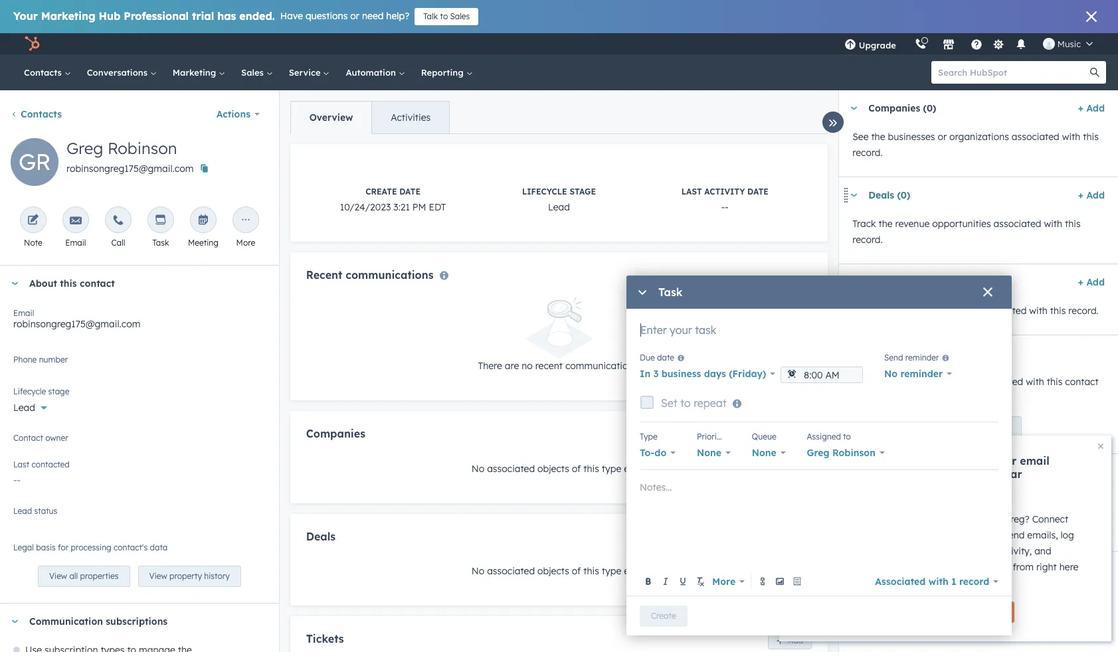 Task type: describe. For each thing, give the bounding box(es) containing it.
+ for track the revenue opportunities associated with this record.
[[1078, 189, 1084, 201]]

+ add button for track the revenue opportunities associated with this record.
[[1078, 187, 1105, 203]]

uploaded
[[1038, 495, 1079, 507]]

more button
[[710, 572, 747, 591]]

0 horizontal spatial more
[[236, 238, 255, 248]]

attribution
[[940, 564, 991, 576]]

create
[[908, 564, 937, 576]]

to down activities.
[[1039, 609, 1048, 621]]

(0) for tickets (0)
[[904, 276, 918, 288]]

email for email robinsongreg175@gmail.com
[[13, 308, 34, 318]]

the for files
[[871, 495, 885, 507]]

create date 10/24/2023 3:21 pm edt
[[340, 187, 446, 213]]

marketplaces button
[[935, 33, 963, 54]]

(0) for deals (0)
[[897, 189, 910, 201]]

notifications image
[[1015, 39, 1027, 51]]

meeting image
[[197, 215, 209, 227]]

to down record
[[971, 593, 980, 605]]

lead button
[[13, 395, 266, 417]]

due date
[[640, 353, 674, 363]]

none button for queue
[[752, 444, 786, 462]]

ready
[[906, 514, 933, 526]]

hubspot inside the collect and track payments associated with this contact using hubspot payments.
[[879, 392, 917, 404]]

communication subscriptions button
[[0, 604, 260, 640]]

automation
[[346, 67, 398, 78]]

send reminder
[[884, 353, 939, 363]]

0 horizontal spatial task
[[152, 238, 169, 248]]

0 horizontal spatial greg robinson
[[66, 138, 177, 158]]

contacted
[[32, 460, 70, 470]]

email for email
[[65, 238, 86, 248]]

menu containing music
[[835, 33, 1102, 54]]

caret image for about this contact
[[11, 282, 19, 285]]

set for set to repeat
[[661, 397, 677, 410]]

music
[[1058, 39, 1081, 49]]

+ add for track the revenue opportunities associated with this record.
[[1078, 189, 1105, 201]]

the for customer
[[879, 305, 893, 317]]

+ add button for track the customer requests associated with this record.
[[1078, 274, 1105, 290]]

activities
[[391, 112, 431, 124]]

communication subscriptions
[[29, 616, 168, 628]]

there are no recent communications.
[[478, 360, 640, 372]]

about
[[29, 278, 57, 290]]

created
[[935, 593, 968, 605]]

this inside dropdown button
[[60, 278, 77, 290]]

questions
[[306, 10, 348, 22]]

communication
[[29, 616, 103, 628]]

stage
[[570, 187, 596, 197]]

with inside see the businesses or organizations associated with this record.
[[1062, 131, 1081, 143]]

greg robinson button
[[807, 444, 885, 462]]

calendar
[[975, 468, 1022, 481]]

see for see the businesses or organizations associated with this record.
[[853, 131, 869, 143]]

your marketing hub professional trial has ended. have questions or need help?
[[13, 9, 409, 23]]

+ add for track the customer requests associated with this record.
[[1078, 276, 1105, 288]]

send
[[1004, 530, 1025, 541]]

1 vertical spatial sales
[[241, 67, 266, 78]]

+ for track the customer requests associated with this record.
[[1078, 276, 1084, 288]]

settings link
[[991, 37, 1007, 51]]

all inside ready to reach out to greg? connect your email account to send emails, log your contacts' email activity, and schedule meetings — all from right here in hubspot.
[[1000, 561, 1010, 573]]

email image
[[70, 215, 82, 227]]

contact inside dropdown button
[[80, 278, 115, 290]]

in 3 business days (friday)
[[640, 368, 766, 380]]

in
[[906, 577, 913, 589]]

no inside no reminder popup button
[[884, 368, 898, 380]]

0 vertical spatial greg
[[66, 138, 103, 158]]

marketing link
[[165, 54, 233, 90]]

set up payments
[[947, 422, 1011, 432]]

and inside pro tip: connect your email account and calendar
[[951, 468, 972, 481]]

actions button
[[208, 101, 268, 128]]

Title text field
[[640, 322, 999, 349]]

lead inside lifecycle stage lead
[[548, 201, 570, 213]]

10/24/2023
[[340, 201, 391, 213]]

tickets for tickets (0)
[[869, 276, 902, 288]]

(0) for companies (0)
[[923, 102, 936, 114]]

1 horizontal spatial task
[[658, 286, 683, 299]]

call
[[111, 238, 125, 248]]

0 vertical spatial marketing
[[41, 9, 95, 23]]

last for last contacted
[[13, 460, 29, 470]]

add button
[[768, 633, 812, 650]]

Last contacted text field
[[13, 468, 266, 489]]

track for track the customer requests associated with this record.
[[853, 305, 876, 317]]

associated inside the collect and track payments associated with this contact using hubspot payments.
[[976, 376, 1023, 388]]

call image
[[112, 215, 124, 227]]

last contacted
[[13, 460, 70, 470]]

to inside button
[[440, 11, 448, 21]]

view all properties link
[[38, 566, 130, 587]]

companies for companies
[[306, 427, 365, 441]]

see for see the files attached to your activities or uploaded to this record.
[[853, 495, 869, 507]]

1
[[951, 576, 956, 588]]

attachments button
[[839, 454, 1063, 490]]

hubspot link
[[16, 36, 50, 52]]

none button for priority
[[697, 444, 731, 462]]

this inside "track the revenue opportunities associated with this record."
[[1065, 218, 1081, 230]]

create for create
[[651, 611, 676, 621]]

greg robinson inside popup button
[[807, 447, 876, 459]]

track the revenue opportunities associated with this record.
[[853, 218, 1081, 246]]

of for companies
[[572, 463, 581, 475]]

basis
[[36, 543, 56, 553]]

objects for companies
[[538, 463, 569, 475]]

or inside your marketing hub professional trial has ended. have questions or need help?
[[350, 10, 359, 22]]

and inside ready to reach out to greg? connect your email account to send emails, log your contacts' email activity, and schedule meetings — all from right here in hubspot.
[[1035, 545, 1051, 557]]

lifecycle stage lead
[[522, 187, 596, 213]]

this inside see the businesses or organizations associated with this record.
[[1083, 131, 1099, 143]]

deals for deals (0)
[[869, 189, 894, 201]]

(0) for payments (0)
[[917, 347, 931, 359]]

deals for deals
[[306, 530, 336, 543]]

contacts
[[894, 593, 932, 605]]

calling icon image
[[915, 39, 927, 50]]

attribute contacts created to marketing activities. when a contact is created, hubspot gives credit to all that contact's interactions.
[[853, 593, 1099, 636]]

priority
[[697, 432, 724, 442]]

3:21
[[393, 201, 410, 213]]

track the customer requests associated with this record.
[[853, 305, 1099, 317]]

or inside see the businesses or organizations associated with this record.
[[938, 131, 947, 143]]

account inside ready to reach out to greg? connect your email account to send emails, log your contacts' email activity, and schedule meetings — all from right here in hubspot.
[[954, 530, 990, 541]]

overview
[[309, 112, 353, 124]]

recent
[[535, 360, 563, 372]]

conversations link
[[79, 54, 165, 90]]

help image
[[971, 39, 983, 51]]

record. inside the see the files attached to your activities or uploaded to this record.
[[871, 511, 901, 523]]

help button
[[965, 33, 988, 54]]

marketing
[[982, 593, 1027, 605]]

1 horizontal spatial email
[[971, 545, 995, 557]]

phone
[[13, 355, 37, 365]]

talk to sales
[[423, 11, 470, 21]]

more image
[[240, 215, 252, 227]]

due
[[640, 353, 655, 363]]

this inside the collect and track payments associated with this contact using hubspot payments.
[[1047, 376, 1063, 388]]

add for see the businesses or organizations associated with this record.
[[1087, 102, 1105, 114]]

set for set up payments
[[947, 422, 959, 432]]

lifecycle for lifecycle stage lead
[[522, 187, 567, 197]]

associated inside "track the revenue opportunities associated with this record."
[[994, 218, 1041, 230]]

0 vertical spatial contacts
[[24, 67, 64, 78]]

payments (0)
[[869, 347, 931, 359]]

reminder for send reminder
[[905, 353, 939, 363]]

is
[[897, 609, 904, 621]]

send
[[884, 353, 903, 363]]

your up schedule
[[906, 545, 925, 557]]

legal basis for processing contact's data
[[13, 543, 168, 553]]

the for businesses
[[871, 131, 885, 143]]

to-
[[640, 447, 655, 459]]

payments inside the collect and track payments associated with this contact using hubspot payments.
[[929, 376, 973, 388]]

none for priority
[[697, 447, 722, 459]]

contact for contact create attribution
[[869, 564, 905, 576]]

to up reach
[[950, 495, 959, 507]]

last activity date --
[[682, 187, 769, 213]]

out
[[975, 514, 989, 526]]

1 vertical spatial contacts
[[21, 108, 62, 120]]

collect and track payments associated with this contact using hubspot payments.
[[853, 376, 1099, 404]]

associated with 1 record button
[[875, 572, 999, 591]]

connect
[[1032, 514, 1068, 526]]

note
[[24, 238, 42, 248]]

marketplaces image
[[943, 39, 955, 51]]

communications
[[346, 268, 434, 282]]

close dialog image
[[983, 288, 993, 298]]

record
[[959, 576, 989, 588]]

conversations
[[87, 67, 150, 78]]

record. inside "track the revenue opportunities associated with this record."
[[853, 234, 883, 246]]

tickets for tickets
[[306, 632, 344, 646]]

1 vertical spatial contacts link
[[11, 108, 62, 120]]

1 vertical spatial robinsongreg175@gmail.com
[[13, 318, 140, 330]]

1 vertical spatial payments
[[973, 422, 1011, 432]]

HH:MM text field
[[781, 367, 863, 383]]

0 vertical spatial robinsongreg175@gmail.com
[[66, 163, 194, 175]]

to-do button
[[640, 444, 676, 462]]

none for queue
[[752, 447, 777, 459]]

the for revenue
[[879, 218, 893, 230]]

no associated objects of this type exist. for deals
[[472, 565, 647, 577]]

0 horizontal spatial email
[[928, 530, 952, 541]]

to-do
[[640, 447, 667, 459]]

associated inside see the businesses or organizations associated with this record.
[[1012, 131, 1060, 143]]

interactions.
[[895, 625, 949, 636]]

(friday)
[[729, 368, 766, 380]]

hubspot.
[[916, 577, 957, 589]]

lifecycle stage
[[13, 387, 69, 397]]

with inside popup button
[[929, 576, 949, 588]]

greg inside popup button
[[807, 447, 830, 459]]

recent
[[306, 268, 342, 282]]



Task type: vqa. For each thing, say whether or not it's contained in the screenshot.
suspension.
no



Task type: locate. For each thing, give the bounding box(es) containing it.
1 horizontal spatial none button
[[752, 444, 786, 462]]

all left properties
[[69, 572, 78, 582]]

see inside see the businesses or organizations associated with this record.
[[853, 131, 869, 143]]

payments up 'payments.' in the right of the page
[[929, 376, 973, 388]]

1 vertical spatial and
[[951, 468, 972, 481]]

calling icon button
[[909, 35, 932, 52]]

data
[[150, 543, 168, 553]]

your inside the see the files attached to your activities or uploaded to this record.
[[962, 495, 982, 507]]

repeat
[[694, 397, 727, 410]]

1 view from the left
[[49, 572, 67, 582]]

view inside 'link'
[[49, 572, 67, 582]]

email down email image
[[65, 238, 86, 248]]

no reminder
[[884, 368, 943, 380]]

1 vertical spatial companies
[[306, 427, 365, 441]]

1 no associated objects of this type exist. from the top
[[472, 463, 647, 475]]

type for deals
[[602, 565, 621, 577]]

the left the revenue
[[879, 218, 893, 230]]

reporting link
[[413, 54, 481, 90]]

0 vertical spatial task
[[152, 238, 169, 248]]

payments
[[929, 376, 973, 388], [973, 422, 1011, 432]]

robinsongreg175@gmail.com down about this contact
[[13, 318, 140, 330]]

1 vertical spatial email
[[13, 308, 34, 318]]

associated
[[875, 576, 926, 588]]

view for view all properties
[[49, 572, 67, 582]]

track inside "track the revenue opportunities associated with this record."
[[853, 218, 876, 230]]

0 vertical spatial create
[[366, 187, 397, 197]]

(0) up the revenue
[[897, 189, 910, 201]]

+ add button
[[1078, 100, 1105, 116], [1078, 187, 1105, 203], [1078, 274, 1105, 290]]

robinsongreg175@gmail.com up call "image"
[[66, 163, 194, 175]]

0 horizontal spatial deals
[[306, 530, 336, 543]]

with inside the collect and track payments associated with this contact using hubspot payments.
[[1026, 376, 1044, 388]]

or right 'businesses'
[[938, 131, 947, 143]]

none down priority on the right of the page
[[697, 447, 722, 459]]

with for track the revenue opportunities associated with this record.
[[1044, 218, 1062, 230]]

1 exist. from the top
[[624, 463, 647, 475]]

1 horizontal spatial marketing
[[173, 67, 219, 78]]

this
[[1083, 131, 1099, 143], [1065, 218, 1081, 230], [60, 278, 77, 290], [1050, 305, 1066, 317], [1047, 376, 1063, 388], [584, 463, 599, 475], [853, 511, 868, 523], [584, 565, 599, 577]]

account down out
[[954, 530, 990, 541]]

track down tickets (0)
[[853, 305, 876, 317]]

0 vertical spatial type
[[602, 463, 621, 475]]

1 horizontal spatial date
[[747, 187, 769, 197]]

none button
[[697, 444, 731, 462], [752, 444, 786, 462]]

contact inside dropdown button
[[869, 564, 905, 576]]

1 horizontal spatial set
[[947, 422, 959, 432]]

0 vertical spatial more
[[236, 238, 255, 248]]

track down caret image
[[853, 218, 876, 230]]

automation link
[[338, 54, 413, 90]]

2 vertical spatial +
[[1078, 276, 1084, 288]]

to left send at the right bottom of the page
[[992, 530, 1001, 541]]

add for track the revenue opportunities associated with this record.
[[1087, 189, 1105, 201]]

with
[[1062, 131, 1081, 143], [1044, 218, 1062, 230], [1029, 305, 1048, 317], [1026, 376, 1044, 388], [929, 576, 949, 588]]

see inside the see the files attached to your activities or uploaded to this record.
[[853, 495, 869, 507]]

1 vertical spatial contact's
[[853, 625, 892, 636]]

contact inside attribute contacts created to marketing activities. when a contact is created, hubspot gives credit to all that contact's interactions.
[[861, 609, 894, 621]]

1 vertical spatial lead
[[13, 402, 35, 414]]

see
[[853, 131, 869, 143], [853, 495, 869, 507]]

your right connect on the right
[[992, 454, 1017, 468]]

0 horizontal spatial robinson
[[108, 138, 177, 158]]

0 vertical spatial lifecycle
[[522, 187, 567, 197]]

the left files at the right bottom
[[871, 495, 885, 507]]

account up "attached"
[[906, 468, 948, 481]]

caret image for companies (0)
[[850, 107, 858, 110]]

2 + add from the top
[[1078, 189, 1105, 201]]

caret image inside communication subscriptions dropdown button
[[11, 620, 19, 624]]

caret image inside about this contact dropdown button
[[11, 282, 19, 285]]

search button
[[1084, 61, 1106, 84]]

that
[[1063, 609, 1082, 621]]

tickets
[[869, 276, 902, 288], [306, 632, 344, 646]]

0 horizontal spatial or
[[350, 10, 359, 22]]

there
[[478, 360, 502, 372]]

all left that at the right of page
[[1051, 609, 1061, 621]]

set up payments link
[[936, 417, 1022, 438]]

task right minimize dialog "image"
[[658, 286, 683, 299]]

caret image left communication
[[11, 620, 19, 624]]

0 vertical spatial + add button
[[1078, 100, 1105, 116]]

1 of from the top
[[572, 463, 581, 475]]

view left "property"
[[149, 572, 167, 582]]

attribute
[[853, 593, 891, 605]]

caret image left the companies (0)
[[850, 107, 858, 110]]

email robinsongreg175@gmail.com
[[13, 308, 140, 330]]

0 vertical spatial email
[[65, 238, 86, 248]]

reminder for no reminder
[[901, 368, 943, 380]]

and left track
[[885, 376, 902, 388]]

activity,
[[997, 545, 1032, 557]]

1 horizontal spatial greg robinson
[[807, 447, 876, 459]]

lead down stage on the top right of the page
[[548, 201, 570, 213]]

no
[[522, 360, 533, 372]]

marketing left hub
[[41, 9, 95, 23]]

date up 3:21
[[399, 187, 421, 197]]

are
[[505, 360, 519, 372]]

1 + add from the top
[[1078, 102, 1105, 114]]

contact up attribute
[[869, 564, 905, 576]]

all
[[1000, 561, 1010, 573], [69, 572, 78, 582], [1051, 609, 1061, 621]]

requests
[[939, 305, 976, 317]]

email up uploaded
[[1020, 454, 1050, 468]]

settings image
[[993, 39, 1005, 51]]

and right tip:
[[951, 468, 972, 481]]

deals inside dropdown button
[[869, 189, 894, 201]]

the inside "track the revenue opportunities associated with this record."
[[879, 218, 893, 230]]

owner up contacted
[[45, 433, 68, 443]]

in 3 business days (friday) button
[[640, 365, 775, 383]]

1 vertical spatial tickets
[[306, 632, 344, 646]]

caret image left about
[[11, 282, 19, 285]]

1 horizontal spatial last
[[682, 187, 702, 197]]

to left repeat
[[680, 397, 691, 410]]

the inside see the businesses or organizations associated with this record.
[[871, 131, 885, 143]]

view down for
[[49, 572, 67, 582]]

add for track the customer requests associated with this record.
[[1087, 276, 1105, 288]]

last for last activity date --
[[682, 187, 702, 197]]

caret image
[[850, 194, 858, 197]]

2 track from the top
[[853, 305, 876, 317]]

actions
[[216, 108, 250, 120]]

1 see from the top
[[853, 131, 869, 143]]

to right out
[[992, 514, 1001, 526]]

navigation containing overview
[[290, 101, 450, 134]]

(0) up no reminder popup button
[[917, 347, 931, 359]]

1 horizontal spatial account
[[954, 530, 990, 541]]

set down business
[[661, 397, 677, 410]]

1 date from the left
[[399, 187, 421, 197]]

0 horizontal spatial set
[[661, 397, 677, 410]]

activities.
[[1030, 593, 1071, 605]]

hub
[[99, 9, 120, 23]]

robinson
[[108, 138, 177, 158], [832, 447, 876, 459]]

contact's left data
[[114, 543, 148, 553]]

create inside create date 10/24/2023 3:21 pm edt
[[366, 187, 397, 197]]

the left 'businesses'
[[871, 131, 885, 143]]

exist. down to-
[[624, 463, 647, 475]]

help?
[[386, 10, 409, 22]]

no associated objects of this type exist.
[[472, 463, 647, 475], [472, 565, 647, 577]]

0 vertical spatial + add
[[1078, 102, 1105, 114]]

no owner button
[[13, 431, 266, 453]]

and inside the collect and track payments associated with this contact using hubspot payments.
[[885, 376, 902, 388]]

your down ready
[[906, 530, 925, 541]]

0 vertical spatial or
[[350, 10, 359, 22]]

(0) up customer
[[904, 276, 918, 288]]

see left files at the right bottom
[[853, 495, 869, 507]]

2 - from the left
[[725, 201, 729, 213]]

see down the companies (0)
[[853, 131, 869, 143]]

associated with 1 record
[[875, 576, 989, 588]]

robinson inside popup button
[[832, 447, 876, 459]]

2 none from the left
[[752, 447, 777, 459]]

greg robinson image
[[1043, 38, 1055, 50]]

+ add button for see the businesses or organizations associated with this record.
[[1078, 100, 1105, 116]]

minimize dialog image
[[637, 288, 648, 298]]

0 vertical spatial contacts link
[[16, 54, 79, 90]]

caret image for communication subscriptions
[[11, 620, 19, 624]]

2 objects from the top
[[538, 565, 569, 577]]

the down tickets (0)
[[879, 305, 893, 317]]

track for track the revenue opportunities associated with this record.
[[853, 218, 876, 230]]

contact inside the collect and track payments associated with this contact using hubspot payments.
[[1065, 376, 1099, 388]]

objects
[[538, 463, 569, 475], [538, 565, 569, 577]]

0 vertical spatial deals
[[869, 189, 894, 201]]

0 vertical spatial hubspot
[[879, 392, 917, 404]]

activities
[[984, 495, 1024, 507]]

1 vertical spatial or
[[938, 131, 947, 143]]

set left up
[[947, 422, 959, 432]]

0 horizontal spatial create
[[366, 187, 397, 197]]

of
[[572, 463, 581, 475], [572, 565, 581, 577]]

tip:
[[927, 454, 944, 468]]

0 vertical spatial robinson
[[108, 138, 177, 158]]

a
[[853, 609, 858, 621]]

no associated objects of this type exist. for companies
[[472, 463, 647, 475]]

1 vertical spatial lifecycle
[[13, 387, 46, 397]]

last left activity
[[682, 187, 702, 197]]

1 horizontal spatial or
[[938, 131, 947, 143]]

lead for lead status
[[13, 506, 32, 516]]

0 vertical spatial companies
[[869, 102, 920, 114]]

contact up last contacted on the left bottom of page
[[13, 433, 43, 443]]

1 track from the top
[[853, 218, 876, 230]]

Search HubSpot search field
[[931, 61, 1094, 84]]

record.
[[853, 147, 883, 159], [853, 234, 883, 246], [1069, 305, 1099, 317], [871, 511, 901, 523]]

1 vertical spatial + add button
[[1078, 187, 1105, 203]]

1 vertical spatial contact
[[869, 564, 905, 576]]

recent communications
[[306, 268, 434, 282]]

property
[[169, 572, 202, 582]]

1 vertical spatial last
[[13, 460, 29, 470]]

account inside pro tip: connect your email account and calendar
[[906, 468, 948, 481]]

collect
[[853, 376, 882, 388]]

1 + from the top
[[1078, 102, 1084, 114]]

note image
[[27, 215, 39, 227]]

hubspot image
[[24, 36, 40, 52]]

0 horizontal spatial companies
[[306, 427, 365, 441]]

1 horizontal spatial more
[[712, 576, 736, 588]]

1 horizontal spatial deals
[[869, 189, 894, 201]]

this inside the see the files attached to your activities or uploaded to this record.
[[853, 511, 868, 523]]

2 vertical spatial and
[[1035, 545, 1051, 557]]

pro tip: connect your email account and calendar
[[906, 454, 1050, 481]]

3 + from the top
[[1078, 276, 1084, 288]]

last inside "last activity date --"
[[682, 187, 702, 197]]

3 + add from the top
[[1078, 276, 1105, 288]]

contact inside the 'contact owner no owner'
[[13, 433, 43, 443]]

1 horizontal spatial view
[[149, 572, 167, 582]]

meeting
[[188, 238, 218, 248]]

and
[[885, 376, 902, 388], [951, 468, 972, 481], [1035, 545, 1051, 557]]

from
[[1013, 561, 1034, 573]]

task image
[[155, 215, 167, 227]]

created,
[[906, 609, 942, 621]]

email inside email robinsongreg175@gmail.com
[[13, 308, 34, 318]]

0 horizontal spatial sales
[[241, 67, 266, 78]]

hubspot down "created" on the right bottom of the page
[[945, 609, 984, 621]]

menu
[[835, 33, 1102, 54]]

view for view property history
[[149, 572, 167, 582]]

0 vertical spatial close image
[[1086, 11, 1097, 22]]

1 horizontal spatial tickets
[[869, 276, 902, 288]]

companies (0)
[[869, 102, 936, 114]]

owner
[[45, 433, 68, 443], [29, 438, 56, 450]]

none button down priority on the right of the page
[[697, 444, 731, 462]]

hubspot inside attribute contacts created to marketing activities. when a contact is created, hubspot gives credit to all that contact's interactions.
[[945, 609, 984, 621]]

1 type from the top
[[602, 463, 621, 475]]

0 horizontal spatial contact
[[13, 433, 43, 443]]

(0) inside companies (0) dropdown button
[[923, 102, 936, 114]]

greg
[[66, 138, 103, 158], [807, 447, 830, 459]]

caret image inside companies (0) dropdown button
[[850, 107, 858, 110]]

2 horizontal spatial email
[[1020, 454, 1050, 468]]

+ add for see the businesses or organizations associated with this record.
[[1078, 102, 1105, 114]]

1 vertical spatial task
[[658, 286, 683, 299]]

0 horizontal spatial none button
[[697, 444, 731, 462]]

marketing up actions
[[173, 67, 219, 78]]

of for deals
[[572, 565, 581, 577]]

your
[[13, 9, 38, 23]]

(0) up 'businesses'
[[923, 102, 936, 114]]

0 vertical spatial set
[[661, 397, 677, 410]]

tickets inside dropdown button
[[869, 276, 902, 288]]

none down queue
[[752, 447, 777, 459]]

no
[[884, 368, 898, 380], [13, 438, 26, 450], [472, 463, 485, 475], [472, 565, 485, 577]]

to up greg robinson popup button
[[843, 432, 851, 442]]

tickets (0)
[[869, 276, 918, 288]]

all right —
[[1000, 561, 1010, 573]]

1 horizontal spatial lifecycle
[[522, 187, 567, 197]]

sales up actions popup button
[[241, 67, 266, 78]]

email up —
[[971, 545, 995, 557]]

1 + add button from the top
[[1078, 100, 1105, 116]]

1 - from the left
[[721, 201, 725, 213]]

0 horizontal spatial email
[[13, 308, 34, 318]]

0 vertical spatial exist.
[[624, 463, 647, 475]]

lead inside popup button
[[13, 402, 35, 414]]

1 vertical spatial close image
[[1098, 444, 1104, 449]]

exist. up 'create' button
[[624, 565, 647, 577]]

type for companies
[[602, 463, 621, 475]]

reminder
[[905, 353, 939, 363], [901, 368, 943, 380]]

navigation
[[290, 101, 450, 134]]

lifecycle for lifecycle stage
[[13, 387, 46, 397]]

hubspot down track
[[879, 392, 917, 404]]

lifecycle left stage
[[13, 387, 46, 397]]

+ for see the businesses or organizations associated with this record.
[[1078, 102, 1084, 114]]

with inside "track the revenue opportunities associated with this record."
[[1044, 218, 1062, 230]]

0 vertical spatial payments
[[929, 376, 973, 388]]

2 + from the top
[[1078, 189, 1084, 201]]

1 horizontal spatial contact
[[861, 609, 894, 621]]

menu item
[[905, 33, 908, 54]]

0 vertical spatial contact
[[13, 433, 43, 443]]

last left contacted
[[13, 460, 29, 470]]

contact owner no owner
[[13, 433, 68, 450]]

2 vertical spatial contact
[[861, 609, 894, 621]]

processing
[[71, 543, 111, 553]]

1 vertical spatial track
[[853, 305, 876, 317]]

more
[[236, 238, 255, 248], [712, 576, 736, 588]]

contact for contact owner no owner
[[13, 433, 43, 443]]

create inside button
[[651, 611, 676, 621]]

2 none button from the left
[[752, 444, 786, 462]]

0 vertical spatial contact's
[[114, 543, 148, 553]]

close image
[[1086, 11, 1097, 22], [1098, 444, 1104, 449]]

1 vertical spatial + add
[[1078, 189, 1105, 201]]

0 horizontal spatial greg
[[66, 138, 103, 158]]

create
[[366, 187, 397, 197], [651, 611, 676, 621]]

1 none button from the left
[[697, 444, 731, 462]]

date inside create date 10/24/2023 3:21 pm edt
[[399, 187, 421, 197]]

0 vertical spatial reminder
[[905, 353, 939, 363]]

0 horizontal spatial none
[[697, 447, 722, 459]]

exist. for companies
[[624, 463, 647, 475]]

0 vertical spatial track
[[853, 218, 876, 230]]

objects for deals
[[538, 565, 569, 577]]

0 horizontal spatial tickets
[[306, 632, 344, 646]]

to right uploaded
[[1082, 495, 1091, 507]]

robinsongreg175@gmail.com
[[66, 163, 194, 175], [13, 318, 140, 330]]

1 horizontal spatial none
[[752, 447, 777, 459]]

contacts'
[[928, 545, 968, 557]]

in
[[640, 368, 651, 380]]

email down about
[[13, 308, 34, 318]]

2 of from the top
[[572, 565, 581, 577]]

2 view from the left
[[149, 572, 167, 582]]

Phone number text field
[[13, 353, 266, 379]]

2 date from the left
[[747, 187, 769, 197]]

record. inside see the businesses or organizations associated with this record.
[[853, 147, 883, 159]]

1 vertical spatial see
[[853, 495, 869, 507]]

companies inside dropdown button
[[869, 102, 920, 114]]

sales right talk
[[450, 11, 470, 21]]

view all properties
[[49, 572, 119, 582]]

email up contacts'
[[928, 530, 952, 541]]

1 horizontal spatial close image
[[1098, 444, 1104, 449]]

2 + add button from the top
[[1078, 187, 1105, 203]]

track
[[904, 376, 927, 388]]

0 vertical spatial and
[[885, 376, 902, 388]]

create for create date 10/24/2023 3:21 pm edt
[[366, 187, 397, 197]]

to left reach
[[936, 514, 945, 526]]

lifecycle inside lifecycle stage lead
[[522, 187, 567, 197]]

0 horizontal spatial hubspot
[[879, 392, 917, 404]]

1 objects from the top
[[538, 463, 569, 475]]

none
[[697, 447, 722, 459], [752, 447, 777, 459]]

lead down lifecycle stage
[[13, 402, 35, 414]]

1 vertical spatial of
[[572, 565, 581, 577]]

2 type from the top
[[602, 565, 621, 577]]

all inside attribute contacts created to marketing activities. when a contact is created, hubspot gives credit to all that contact's interactions.
[[1051, 609, 1061, 621]]

task down task image
[[152, 238, 169, 248]]

greg?
[[1004, 514, 1030, 526]]

2 exist. from the top
[[624, 565, 647, 577]]

your up out
[[962, 495, 982, 507]]

1 none from the left
[[697, 447, 722, 459]]

2 see from the top
[[853, 495, 869, 507]]

owner up last contacted on the left bottom of page
[[29, 438, 56, 450]]

3 + add button from the top
[[1078, 274, 1105, 290]]

contact's inside attribute contacts created to marketing activities. when a contact is created, hubspot gives credit to all that contact's interactions.
[[853, 625, 892, 636]]

1 vertical spatial objects
[[538, 565, 569, 577]]

1 horizontal spatial companies
[[869, 102, 920, 114]]

all inside 'link'
[[69, 572, 78, 582]]

contact's down a
[[853, 625, 892, 636]]

+ add
[[1078, 102, 1105, 114], [1078, 189, 1105, 201], [1078, 276, 1105, 288]]

(0) inside the tickets (0) dropdown button
[[904, 276, 918, 288]]

date inside "last activity date --"
[[747, 187, 769, 197]]

1 horizontal spatial and
[[951, 468, 972, 481]]

view property history
[[149, 572, 230, 582]]

sales inside button
[[450, 11, 470, 21]]

0 horizontal spatial account
[[906, 468, 948, 481]]

2 horizontal spatial and
[[1035, 545, 1051, 557]]

activity
[[704, 187, 745, 197]]

none button down queue
[[752, 444, 786, 462]]

email inside pro tip: connect your email account and calendar
[[1020, 454, 1050, 468]]

0 vertical spatial email
[[1020, 454, 1050, 468]]

1 vertical spatial type
[[602, 565, 621, 577]]

credit
[[1012, 609, 1037, 621]]

reminder inside popup button
[[901, 368, 943, 380]]

(0) inside payments (0) dropdown button
[[917, 347, 931, 359]]

0 vertical spatial objects
[[538, 463, 569, 475]]

with for track the customer requests associated with this record.
[[1029, 305, 1048, 317]]

1 horizontal spatial sales
[[450, 11, 470, 21]]

deals (0) button
[[839, 177, 1073, 213]]

or inside the see the files attached to your activities or uploaded to this record.
[[1026, 495, 1035, 507]]

communications.
[[565, 360, 640, 372]]

lifecycle left stage on the top right of the page
[[522, 187, 567, 197]]

ended.
[[239, 9, 275, 23]]

date right activity
[[747, 187, 769, 197]]

0 horizontal spatial date
[[399, 187, 421, 197]]

reminder up no reminder popup button
[[905, 353, 939, 363]]

sales link
[[233, 54, 281, 90]]

0 horizontal spatial view
[[49, 572, 67, 582]]

upgrade image
[[844, 39, 856, 51]]

to right talk
[[440, 11, 448, 21]]

or up greg?
[[1026, 495, 1035, 507]]

your inside pro tip: connect your email account and calendar
[[992, 454, 1017, 468]]

or left 'need'
[[350, 10, 359, 22]]

caret image
[[850, 107, 858, 110], [11, 282, 19, 285], [11, 620, 19, 624]]

1 horizontal spatial hubspot
[[945, 609, 984, 621]]

payments
[[869, 347, 915, 359]]

lead for lead
[[13, 402, 35, 414]]

0 vertical spatial sales
[[450, 11, 470, 21]]

payments.
[[920, 392, 966, 404]]

1 vertical spatial create
[[651, 611, 676, 621]]

with for collect and track payments associated with this contact using hubspot payments.
[[1026, 376, 1044, 388]]

payments right up
[[973, 422, 1011, 432]]

(0) inside deals (0) dropdown button
[[897, 189, 910, 201]]

reminder down send reminder
[[901, 368, 943, 380]]

lead left status
[[13, 506, 32, 516]]

exist. for deals
[[624, 565, 647, 577]]

companies for companies (0)
[[869, 102, 920, 114]]

search image
[[1090, 68, 1100, 77]]

2 no associated objects of this type exist. from the top
[[472, 565, 647, 577]]

the inside the see the files attached to your activities or uploaded to this record.
[[871, 495, 885, 507]]

pm
[[412, 201, 426, 213]]

contact create attribution button
[[839, 552, 1105, 588]]

0 vertical spatial lead
[[548, 201, 570, 213]]

1 vertical spatial email
[[928, 530, 952, 541]]

and down emails,
[[1035, 545, 1051, 557]]

0 vertical spatial +
[[1078, 102, 1084, 114]]

the
[[871, 131, 885, 143], [879, 218, 893, 230], [879, 305, 893, 317], [871, 495, 885, 507]]

deals (0)
[[869, 189, 910, 201]]

reporting
[[421, 67, 466, 78]]

more inside popup button
[[712, 576, 736, 588]]

greg robinson
[[66, 138, 177, 158], [807, 447, 876, 459]]

-
[[721, 201, 725, 213], [725, 201, 729, 213]]

music button
[[1035, 33, 1101, 54]]

status
[[34, 506, 57, 516]]

no inside the 'contact owner no owner'
[[13, 438, 26, 450]]

view
[[49, 572, 67, 582], [149, 572, 167, 582]]



